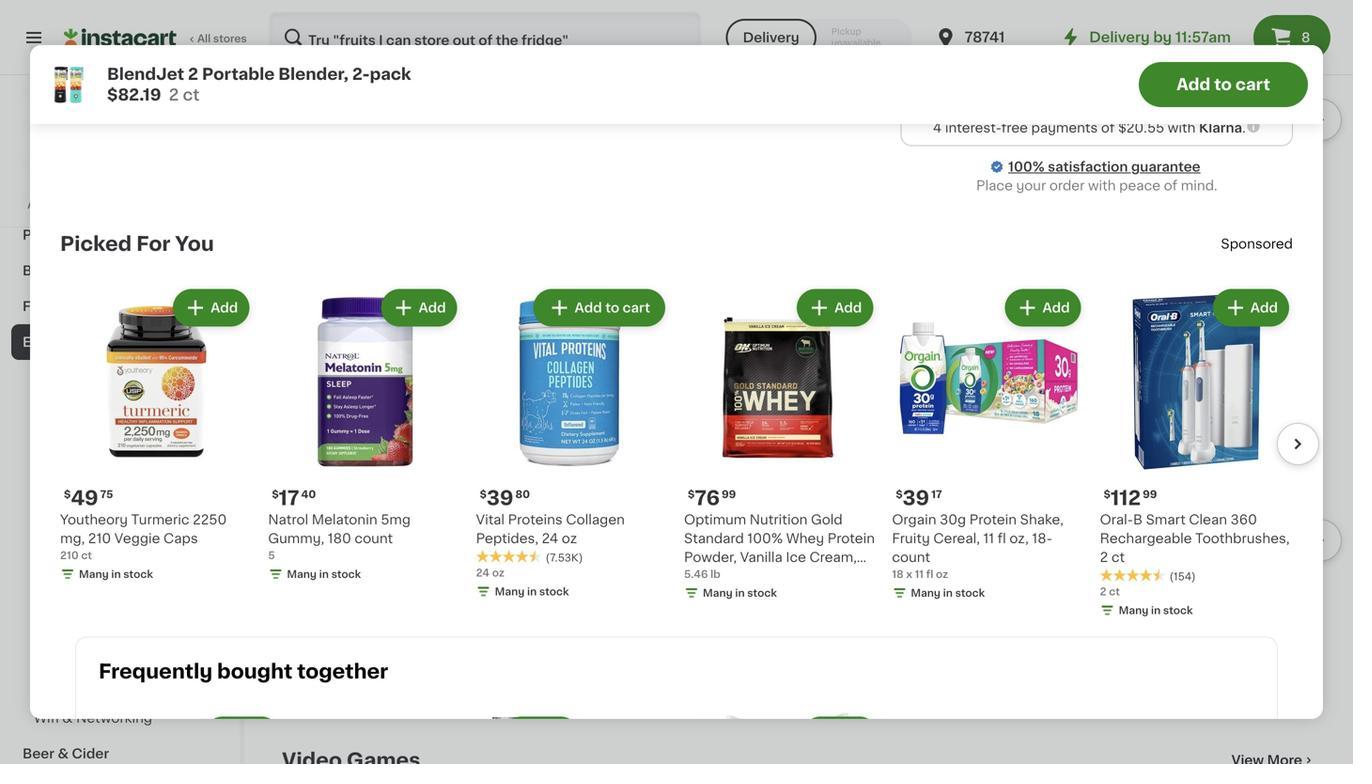 Task type: describe. For each thing, give the bounding box(es) containing it.
0 horizontal spatial order
[[1050, 179, 1085, 192]]

item carousel region containing 142
[[282, 381, 1342, 719]]

1 horizontal spatial 11
[[984, 532, 995, 545]]

melatonin
[[312, 513, 378, 526]]

sound inside the lg sp7r 7.1 channel high res audio sound bar with rear speaker kit
[[1192, 656, 1234, 669]]

natrol
[[268, 513, 309, 526]]

17 inside $ 39 17
[[932, 489, 943, 500]]

add for 17
[[419, 301, 446, 314]]

apple
[[492, 618, 530, 631]]

add costco membership to save link
[[27, 197, 212, 212]]

buy 1, get $9 off
[[1127, 192, 1212, 202]]

(7.53k)
[[546, 553, 583, 563]]

delivery by 11:57am
[[1090, 31, 1232, 44]]

many for 76
[[703, 588, 733, 598]]

your
[[1017, 179, 1047, 192]]

0 vertical spatial audio
[[282, 337, 343, 357]]

$ 49 75
[[64, 488, 113, 508]]

floral link
[[11, 289, 228, 324]]

many in stock down seller
[[495, 587, 569, 597]]

& for wearables
[[87, 550, 97, 563]]

& for seafood
[[61, 157, 72, 170]]

instacart logo image
[[64, 26, 177, 49]]

(usb-
[[1042, 637, 1082, 650]]

snacks
[[23, 193, 72, 206]]

2 down blendjet
[[169, 87, 179, 103]]

proteins
[[508, 513, 563, 526]]

lg sp7r 7.1 channel high res audio sound bar with rear speaker kit
[[1121, 637, 1291, 688]]

oral-b smart clean 360 rechargeable toothbrushes, 2 ct
[[1101, 513, 1290, 564]]

1 horizontal spatial fl
[[998, 532, 1007, 545]]

$ for $ 39 80
[[480, 489, 487, 500]]

delivery by 11:57am link
[[1060, 26, 1232, 49]]

$ 212 99
[[915, 593, 973, 613]]

audio inside the lg sp7r 7.1 channel high res audio sound bar with rear speaker kit
[[1150, 656, 1188, 669]]

auto-
[[1177, 64, 1215, 78]]

picked for you
[[60, 234, 214, 254]]

$20
[[971, 192, 992, 202]]

4 interest-free payments of $20.55 with klarna .
[[933, 121, 1246, 134]]

2250
[[193, 513, 227, 526]]

oz,
[[1010, 532, 1029, 545]]

best seller
[[498, 573, 545, 582]]

order inside button
[[1215, 64, 1252, 78]]

fruity
[[892, 532, 931, 545]]

in for 76
[[736, 588, 745, 598]]

to inside add costco membership to save link
[[163, 200, 174, 210]]

1, for $20
[[941, 192, 948, 202]]

service type group
[[726, 19, 912, 56]]

floral
[[23, 300, 60, 313]]

bakery
[[23, 121, 70, 134]]

auto-order
[[1177, 64, 1252, 78]]

applecare+
[[943, 656, 1021, 669]]

nutrition
[[750, 513, 808, 526]]

$ 142 99
[[705, 593, 764, 613]]

$82.19
[[107, 87, 161, 103]]

& for networking
[[62, 712, 73, 725]]

$ 76 99
[[688, 488, 736, 508]]

home electronics & appliances
[[34, 621, 165, 653]]

99 for 101
[[1166, 166, 1180, 176]]

channel
[[1199, 637, 1254, 650]]

75
[[100, 489, 113, 500]]

phones & wearables link
[[11, 539, 228, 574]]

spo
[[1222, 237, 1248, 251]]

beer & cider link
[[11, 736, 228, 764]]

mind.
[[1181, 179, 1218, 192]]

ct for youtheory
[[81, 550, 92, 561]]

30g
[[940, 513, 967, 526]]

oz inside vital proteins collagen peptides, 24 oz
[[562, 532, 577, 545]]

youtheory turmeric 2250 mg, 210 veggie caps 210 ct
[[60, 513, 227, 561]]

save
[[176, 200, 201, 210]]

toothbrushes,
[[1196, 532, 1290, 545]]

0 horizontal spatial 24
[[476, 568, 490, 578]]

100% inside "optimum nutrition gold standard 100% whey protein powder, vanilla ice cream, 5.47 lbs"
[[748, 532, 783, 545]]

$ for $ 101 99
[[1125, 166, 1132, 176]]

$ 39 80
[[480, 488, 530, 508]]

stock for 49
[[123, 569, 153, 579]]

speaker inside "bose soundlink flex se bluetooth speaker"
[[770, 656, 824, 669]]

flex
[[811, 637, 838, 650]]

baby
[[23, 264, 58, 277]]

& for chargers
[[83, 479, 94, 492]]

$162.99 element
[[282, 591, 477, 615]]

product group containing 212
[[912, 388, 1106, 687]]

blender,
[[278, 66, 349, 82]]

282
[[1132, 593, 1171, 613]]

$ for $ 39 17
[[896, 489, 903, 500]]

2 left $ 282
[[1101, 587, 1107, 597]]

cider
[[72, 747, 109, 761]]

in for 39
[[944, 588, 953, 598]]

0 vertical spatial of
[[1102, 121, 1115, 134]]

lg
[[1121, 637, 1140, 650]]

stock down (154)
[[1164, 605, 1194, 616]]

more
[[1268, 341, 1303, 354]]

$ for $ 152 99
[[496, 594, 503, 604]]

& for accessories
[[112, 676, 122, 689]]

24 inside vital proteins collagen peptides, 24 oz
[[542, 532, 559, 545]]

portable
[[202, 66, 275, 82]]

add to cart button inside item carousel region
[[535, 291, 664, 325]]

generation)
[[1025, 618, 1101, 631]]

home electronics & appliances link
[[11, 610, 228, 665]]

99 for 76
[[722, 489, 736, 500]]

magsafe
[[943, 637, 1001, 650]]

add button for 39
[[1007, 291, 1080, 325]]

enlarge small appliances blendjet 2 portable blender, 2-pack unknown (opens in a new tab) image
[[70, 83, 103, 116]]

5.47
[[684, 570, 712, 583]]

2 down the 'all'
[[188, 66, 198, 82]]

computers & accessories
[[34, 676, 207, 689]]

product group containing 49
[[60, 285, 253, 586]]

phones & wearables
[[34, 550, 170, 563]]

wifi
[[34, 712, 59, 725]]

tv & video
[[34, 514, 106, 527]]

youtheory
[[60, 513, 128, 526]]

satisfaction
[[1048, 160, 1129, 173]]

100% satisfaction guarantee
[[1009, 160, 1201, 173]]

airpods pro (2nd generation) with magsafe case (usb-c) with applecare+ included
[[912, 618, 1101, 669]]

product group containing 142
[[702, 388, 896, 712]]

$ 101 99
[[1125, 165, 1180, 184]]

blendjet
[[107, 66, 184, 82]]

99 for 142
[[750, 594, 764, 604]]

payments
[[1032, 121, 1098, 134]]

& for candy
[[75, 193, 86, 206]]

in up 'sp7r'
[[1152, 605, 1161, 616]]

5.46 lb
[[684, 569, 721, 579]]

1 horizontal spatial cart
[[1236, 77, 1271, 93]]

many in stock for 39
[[911, 588, 985, 598]]

free
[[1002, 121, 1028, 134]]

cables & chargers
[[34, 479, 158, 492]]

pro
[[966, 618, 988, 631]]

enlarge small appliances blendjet 2 portable blender, 2-pack unknown (opens in a new tab) image
[[70, 30, 103, 64]]

$ for $ 49 75
[[64, 489, 71, 500]]

stock for 76
[[748, 588, 777, 598]]

many for 49
[[79, 569, 109, 579]]

networking
[[76, 712, 152, 725]]

stock for 39
[[956, 588, 985, 598]]

with inside the lg sp7r 7.1 channel high res audio sound bar with rear speaker kit
[[1263, 656, 1291, 669]]

klarna
[[1200, 121, 1243, 134]]

99 for 112
[[1143, 489, 1158, 500]]

powder,
[[684, 551, 737, 564]]

wifi & networking
[[34, 712, 152, 725]]

rear
[[1121, 674, 1152, 688]]

many for 39
[[911, 588, 941, 598]]

0 vertical spatial electronics
[[23, 336, 99, 349]]

oz inside orgain 30g protein shake, fruity cereal, 11 fl oz, 18- count 18 x 11 fl oz
[[936, 569, 949, 579]]

case
[[1005, 637, 1039, 650]]

$ for $ 17 40
[[272, 489, 279, 500]]

auto-order button
[[1150, 59, 1252, 83]]

many in stock up 'sp7r'
[[1119, 605, 1194, 616]]



Task type: vqa. For each thing, say whether or not it's contained in the screenshot.


Task type: locate. For each thing, give the bounding box(es) containing it.
wifi & networking link
[[11, 700, 228, 736]]

& for cider
[[58, 747, 69, 761]]

add for 112
[[1251, 301, 1279, 314]]

video
[[34, 407, 72, 420], [68, 514, 106, 527]]

0 vertical spatial 100%
[[1009, 160, 1045, 173]]

5mg
[[381, 513, 411, 526]]

add button for 112
[[1215, 291, 1288, 325]]

off for buy 1, get $20 off
[[994, 192, 1009, 202]]

add for 76
[[835, 301, 862, 314]]

many down gummy,
[[287, 569, 317, 579]]

0 vertical spatial sound
[[401, 637, 443, 650]]

fl left the oz, on the bottom right of page
[[998, 532, 1007, 545]]

1,
[[941, 192, 948, 202], [1150, 192, 1158, 202]]

$ 112 99
[[1104, 488, 1158, 508]]

stock up pro
[[956, 588, 985, 598]]

& right phones
[[87, 550, 97, 563]]

99 inside '$ 142 99'
[[750, 594, 764, 604]]

1 1, from the left
[[941, 192, 948, 202]]

speaker down soundlink at the right
[[770, 656, 824, 669]]

1 39 from the left
[[487, 488, 514, 508]]

peptides,
[[476, 532, 539, 545]]

product group containing yamaha ats-1090 sound bar with built in subwoofer
[[282, 388, 477, 687]]

$ inside $ 152 99
[[496, 594, 503, 604]]

stock for 17
[[331, 569, 361, 579]]

many in stock for 49
[[79, 569, 153, 579]]

$ up oral-
[[1104, 489, 1111, 500]]

buy for buy 1, get $9 off
[[1127, 192, 1148, 202]]

add for 39
[[1043, 301, 1070, 314]]

$ up natrol
[[272, 489, 279, 500]]

oz up (7.53k)
[[562, 532, 577, 545]]

99 inside $ 212 99
[[959, 594, 973, 604]]

24 down proteins
[[542, 532, 559, 545]]

1 horizontal spatial protein
[[970, 513, 1017, 526]]

cereal,
[[934, 532, 980, 545]]

bakery link
[[11, 110, 228, 146]]

2 buy from the left
[[1127, 192, 1148, 202]]

$ for $ 212 99
[[915, 594, 922, 604]]

get for $9
[[1160, 192, 1178, 202]]

fl right x
[[927, 569, 934, 579]]

product group containing 112
[[1101, 285, 1294, 622]]

off right $20
[[994, 192, 1009, 202]]

sound inside yamaha ats-1090 sound bar with built in subwoofer 1 each
[[401, 637, 443, 650]]

video games
[[34, 407, 122, 420]]

1 horizontal spatial buy
[[1127, 192, 1148, 202]]

delivery inside "link"
[[1090, 31, 1150, 44]]

78741
[[965, 31, 1005, 44]]

1 horizontal spatial 1,
[[1150, 192, 1158, 202]]

24 left best
[[476, 568, 490, 578]]

$112.99 element
[[912, 162, 1106, 187]]

$ inside the $ 112 99
[[1104, 489, 1111, 500]]

off inside buy 1, get $20 off button
[[994, 192, 1009, 202]]

sound up kit
[[1192, 656, 1234, 669]]

lb
[[711, 569, 721, 579]]

1 vertical spatial add to cart
[[575, 301, 651, 314]]

99 right 76
[[722, 489, 736, 500]]

protein inside "optimum nutrition gold standard 100% whey protein powder, vanilla ice cream, 5.47 lbs"
[[828, 532, 875, 545]]

buy left $20
[[917, 192, 938, 202]]

$ inside $ 76 99
[[688, 489, 695, 500]]

1 vertical spatial to
[[163, 200, 174, 210]]

view
[[1232, 341, 1265, 354]]

$ up the vital
[[480, 489, 487, 500]]

0 vertical spatial order
[[1215, 64, 1252, 78]]

lbs
[[716, 570, 735, 583]]

off for buy 1, get $9 off
[[1197, 192, 1212, 202]]

1 vertical spatial 210
[[60, 550, 79, 561]]

1 vertical spatial speaker
[[1155, 674, 1209, 688]]

49
[[71, 488, 98, 508]]

0 vertical spatial count
[[355, 532, 393, 545]]

$ down best
[[496, 594, 503, 604]]

vital
[[476, 513, 505, 526]]

39
[[487, 488, 514, 508], [903, 488, 930, 508]]

get inside button
[[951, 192, 968, 202]]

2 inside oral-b smart clean 360 rechargeable toothbrushes, 2 ct
[[1101, 551, 1109, 564]]

17 inside product group
[[279, 488, 299, 508]]

$ inside $ 39 17
[[896, 489, 903, 500]]

99 inside $ 152 99
[[539, 594, 553, 604]]

$ inside '$ 142 99'
[[705, 594, 712, 604]]

ct inside oral-b smart clean 360 rechargeable toothbrushes, 2 ct
[[1112, 551, 1126, 564]]

count inside orgain 30g protein shake, fruity cereal, 11 fl oz, 18- count 18 x 11 fl oz
[[892, 551, 931, 564]]

0 vertical spatial 210
[[88, 532, 111, 545]]

& up frequently on the left bottom of the page
[[155, 621, 165, 635]]

99 right 112
[[1143, 489, 1158, 500]]

bar down channel on the bottom of page
[[1237, 656, 1260, 669]]

ct down rechargeable
[[1112, 551, 1126, 564]]

100% up vanilla at right bottom
[[748, 532, 783, 545]]

24 oz
[[476, 568, 505, 578]]

0 horizontal spatial 210
[[60, 550, 79, 561]]

res
[[1121, 656, 1147, 669]]

add for 49
[[211, 301, 238, 314]]

0 horizontal spatial fl
[[927, 569, 934, 579]]

$ for $ 76 99
[[688, 489, 695, 500]]

0 vertical spatial protein
[[970, 513, 1017, 526]]

99 right 142
[[750, 594, 764, 604]]

many in stock down phones & wearables
[[79, 569, 153, 579]]

2 1, from the left
[[1150, 192, 1158, 202]]

2
[[188, 66, 198, 82], [169, 87, 179, 103], [1101, 551, 1109, 564], [1101, 587, 1107, 597]]

many down the 2 ct
[[1119, 605, 1149, 616]]

protein inside orgain 30g protein shake, fruity cereal, 11 fl oz, 18- count 18 x 11 fl oz
[[970, 513, 1017, 526]]

many down lbs at the right
[[703, 588, 733, 598]]

all stores link
[[64, 11, 248, 64]]

video left games
[[34, 407, 72, 420]]

0 horizontal spatial audio
[[282, 337, 343, 357]]

snacks & candy
[[23, 193, 134, 206]]

1 horizontal spatial count
[[892, 551, 931, 564]]

$ inside $ 17 40
[[272, 489, 279, 500]]

0 vertical spatial bar
[[447, 637, 469, 650]]

caps
[[164, 532, 198, 545]]

yamaha
[[282, 637, 334, 650]]

11:57am
[[1176, 31, 1232, 44]]

stock down vanilla at right bottom
[[748, 588, 777, 598]]

get for $20
[[951, 192, 968, 202]]

item carousel region
[[282, 0, 1342, 306], [60, 278, 1320, 629], [282, 381, 1342, 719]]

in down seller
[[527, 587, 537, 597]]

17 left 40 at left bottom
[[279, 488, 299, 508]]

0 vertical spatial speaker
[[770, 656, 824, 669]]

24
[[542, 532, 559, 545], [476, 568, 490, 578]]

1 vertical spatial electronics
[[77, 621, 152, 635]]

0 horizontal spatial get
[[951, 192, 968, 202]]

& right 'wifi'
[[62, 712, 73, 725]]

item carousel region containing 49
[[60, 278, 1320, 629]]

1, left $20
[[941, 192, 948, 202]]

oz up $ 212 99
[[936, 569, 949, 579]]

off
[[994, 192, 1009, 202], [1197, 192, 1212, 202]]

39 left 80
[[487, 488, 514, 508]]

costco logo image
[[102, 98, 138, 133]]

snacks & candy link
[[11, 181, 228, 217]]

0 horizontal spatial 1,
[[941, 192, 948, 202]]

in down vanilla at right bottom
[[736, 588, 745, 598]]

100% up your
[[1009, 160, 1045, 173]]

$ up airpods
[[915, 594, 922, 604]]

bluetooth
[[702, 656, 767, 669]]

99 inside the $ 112 99
[[1143, 489, 1158, 500]]

chargers
[[97, 479, 158, 492]]

18-
[[1033, 532, 1053, 545]]

product group
[[60, 285, 253, 586], [268, 285, 461, 586], [476, 285, 669, 603], [684, 285, 877, 604], [892, 285, 1086, 604], [1101, 285, 1294, 622], [282, 388, 477, 687], [492, 388, 687, 675], [702, 388, 896, 712], [912, 388, 1106, 687], [1121, 388, 1316, 708], [99, 713, 284, 764], [398, 713, 583, 764], [697, 713, 882, 764]]

stock down wearables
[[123, 569, 153, 579]]

1 horizontal spatial of
[[1164, 179, 1178, 192]]

0 horizontal spatial delivery
[[743, 31, 800, 44]]

orgain
[[892, 513, 937, 526]]

add button
[[175, 291, 248, 325], [383, 291, 456, 325], [799, 291, 872, 325], [1007, 291, 1080, 325], [1215, 291, 1288, 325], [1028, 394, 1101, 428], [1238, 394, 1311, 428]]

$ up peace
[[1125, 166, 1132, 176]]

1 horizontal spatial 17
[[932, 489, 943, 500]]

get left $9
[[1160, 192, 1178, 202]]

sound
[[401, 637, 443, 650], [1192, 656, 1234, 669]]

1 off from the left
[[994, 192, 1009, 202]]

optimum
[[684, 513, 747, 526]]

add for 282
[[1274, 404, 1301, 418]]

2 off from the left
[[1197, 192, 1212, 202]]

in
[[111, 569, 121, 579], [319, 569, 329, 579], [527, 587, 537, 597], [736, 588, 745, 598], [944, 588, 953, 598], [1152, 605, 1161, 616]]

buy
[[917, 192, 938, 202], [1127, 192, 1148, 202]]

$ up "tv & video"
[[64, 489, 71, 500]]

peace
[[1120, 179, 1161, 192]]

$20.55
[[1119, 121, 1165, 134]]

count inside natrol melatonin 5mg gummy, 180 count 5
[[355, 532, 393, 545]]

2 vertical spatial to
[[606, 301, 620, 314]]

0 horizontal spatial bar
[[447, 637, 469, 650]]

add button for 17
[[383, 291, 456, 325]]

0 horizontal spatial oz
[[492, 568, 505, 578]]

0 horizontal spatial off
[[994, 192, 1009, 202]]

add button for 49
[[175, 291, 248, 325]]

product group containing 17
[[268, 285, 461, 586]]

1 vertical spatial bar
[[1237, 656, 1260, 669]]

1, down '$ 101 99'
[[1150, 192, 1158, 202]]

$ up orgain
[[896, 489, 903, 500]]

many in stock down 180
[[287, 569, 361, 579]]

$ down 5.47
[[705, 594, 712, 604]]

$ for $ 142 99
[[705, 594, 712, 604]]

collagen
[[566, 513, 625, 526]]

order down satisfaction
[[1050, 179, 1085, 192]]

2 horizontal spatial oz
[[936, 569, 949, 579]]

$ for $ 282
[[1125, 594, 1132, 604]]

0 horizontal spatial 11
[[915, 569, 924, 579]]

item carousel region containing 101
[[282, 0, 1342, 306]]

99 inside $ 76 99
[[722, 489, 736, 500]]

$ inside $ 39 80
[[480, 489, 487, 500]]

142
[[712, 593, 748, 613]]

delivery for delivery
[[743, 31, 800, 44]]

buy 1, get $20 off
[[917, 192, 1009, 202]]

clean
[[1190, 513, 1228, 526]]

& inside "link"
[[83, 479, 94, 492]]

ct inside youtheory turmeric 2250 mg, 210 veggie caps 210 ct
[[81, 550, 92, 561]]

in down phones & wearables
[[111, 569, 121, 579]]

bar inside the lg sp7r 7.1 channel high res audio sound bar with rear speaker kit
[[1237, 656, 1260, 669]]

1 vertical spatial cart
[[623, 301, 651, 314]]

0 vertical spatial 24
[[542, 532, 559, 545]]

add button for 76
[[799, 291, 872, 325]]

blendjet 2 portable blender, 2-pack $82.19 2 ct
[[107, 66, 411, 103]]

11 left the oz, on the bottom right of page
[[984, 532, 995, 545]]

place your order with peace of mind.
[[977, 179, 1218, 192]]

99 for 212
[[959, 594, 973, 604]]

protein up the oz, on the bottom right of page
[[970, 513, 1017, 526]]

speaker down the 7.1
[[1155, 674, 1209, 688]]

0 horizontal spatial add to cart button
[[535, 291, 664, 325]]

ct down mg,
[[81, 550, 92, 561]]

& for video
[[54, 514, 65, 527]]

& inside home electronics & appliances
[[155, 621, 165, 635]]

costco
[[51, 200, 90, 210]]

2 39 from the left
[[903, 488, 930, 508]]

1 horizontal spatial off
[[1197, 192, 1212, 202]]

0 horizontal spatial protein
[[828, 532, 875, 545]]

$ inside $ 49 75
[[64, 489, 71, 500]]

0 horizontal spatial of
[[1102, 121, 1115, 134]]

many in stock up airpods
[[911, 588, 985, 598]]

1, for $9
[[1150, 192, 1158, 202]]

4
[[933, 121, 942, 134]]

of left $20.55
[[1102, 121, 1115, 134]]

sound up subwoofer at the bottom left
[[401, 637, 443, 650]]

many in stock for 17
[[287, 569, 361, 579]]

in down 180
[[319, 569, 329, 579]]

99 for 152
[[539, 594, 553, 604]]

1 vertical spatial video
[[68, 514, 106, 527]]

tv & video link
[[11, 503, 228, 539]]

ct inside 'blendjet 2 portable blender, 2-pack $82.19 2 ct'
[[183, 87, 200, 103]]

1 vertical spatial 100%
[[748, 532, 783, 545]]

bar
[[447, 637, 469, 650], [1237, 656, 1260, 669]]

in for 49
[[111, 569, 121, 579]]

buy for buy 1, get $20 off
[[917, 192, 938, 202]]

11
[[984, 532, 995, 545], [915, 569, 924, 579]]

0 vertical spatial add to cart
[[1177, 77, 1271, 93]]

2 get from the left
[[1160, 192, 1178, 202]]

2-
[[352, 66, 370, 82]]

$ up "optimum"
[[688, 489, 695, 500]]

frequently
[[99, 662, 213, 681]]

1 get from the left
[[951, 192, 968, 202]]

gold
[[811, 513, 843, 526]]

210 up phones & wearables
[[88, 532, 111, 545]]

1 horizontal spatial oz
[[562, 532, 577, 545]]

audio link
[[282, 336, 343, 358]]

$ 152 99
[[496, 593, 553, 613]]

$ 282
[[1125, 593, 1171, 613]]

0 horizontal spatial 39
[[487, 488, 514, 508]]

1 horizontal spatial delivery
[[1090, 31, 1150, 44]]

& right 'beer'
[[58, 747, 69, 761]]

0 horizontal spatial speaker
[[770, 656, 824, 669]]

1 vertical spatial add to cart button
[[535, 291, 664, 325]]

None search field
[[269, 11, 702, 64]]

1 vertical spatial fl
[[927, 569, 934, 579]]

product group containing 152
[[492, 388, 687, 675]]

count up x
[[892, 551, 931, 564]]

1 vertical spatial audio
[[1150, 656, 1188, 669]]

2 up the 2 ct
[[1101, 551, 1109, 564]]

1 vertical spatial count
[[892, 551, 931, 564]]

0 horizontal spatial sound
[[401, 637, 443, 650]]

$ inside $ 282
[[1125, 594, 1132, 604]]

ct left $ 282
[[1110, 587, 1121, 597]]

bar inside yamaha ats-1090 sound bar with built in subwoofer 1 each
[[447, 637, 469, 650]]

1 vertical spatial 11
[[915, 569, 924, 579]]

rechargeable
[[1101, 532, 1193, 545]]

152
[[503, 593, 537, 613]]

1 horizontal spatial audio
[[1150, 656, 1188, 669]]

many in stock down lbs at the right
[[703, 588, 777, 598]]

1 vertical spatial order
[[1050, 179, 1085, 192]]

$ inside $ 212 99
[[915, 594, 922, 604]]

100% satisfaction guarantee link
[[1009, 157, 1201, 176]]

0 vertical spatial to
[[1215, 77, 1232, 93]]

1 vertical spatial sound
[[1192, 656, 1234, 669]]

order down 11:57am
[[1215, 64, 1252, 78]]

0 vertical spatial 11
[[984, 532, 995, 545]]

1 horizontal spatial 24
[[542, 532, 559, 545]]

buy inside buy 1, get $20 off button
[[917, 192, 938, 202]]

1 vertical spatial protein
[[828, 532, 875, 545]]

many down phones & wearables
[[79, 569, 109, 579]]

delivery for delivery by 11:57am
[[1090, 31, 1150, 44]]

bar left generation)
[[447, 637, 469, 650]]

in for 17
[[319, 569, 329, 579]]

1 vertical spatial 24
[[476, 568, 490, 578]]

delivery inside button
[[743, 31, 800, 44]]

electronics down floral
[[23, 336, 99, 349]]

2 horizontal spatial to
[[1215, 77, 1232, 93]]

0 horizontal spatial 100%
[[748, 532, 783, 545]]

& right meat
[[61, 157, 72, 170]]

1 horizontal spatial bar
[[1237, 656, 1260, 669]]

nsored
[[1248, 237, 1294, 251]]

1 horizontal spatial to
[[606, 301, 620, 314]]

11 right x
[[915, 569, 924, 579]]

1 horizontal spatial 210
[[88, 532, 111, 545]]

& left 75
[[83, 479, 94, 492]]

video down $ 49 75
[[68, 514, 106, 527]]

1 horizontal spatial 100%
[[1009, 160, 1045, 173]]

guarantee
[[1132, 160, 1201, 173]]

0 horizontal spatial add to cart
[[575, 301, 651, 314]]

1 vertical spatial of
[[1164, 179, 1178, 192]]

0 horizontal spatial count
[[355, 532, 393, 545]]

$ right the 2 ct
[[1125, 594, 1132, 604]]

seller
[[520, 573, 545, 582]]

oz left seller
[[492, 568, 505, 578]]

oral-
[[1101, 513, 1134, 526]]

buy down '101'
[[1127, 192, 1148, 202]]

0 horizontal spatial buy
[[917, 192, 938, 202]]

& left candy
[[75, 193, 86, 206]]

0 vertical spatial add to cart button
[[1139, 62, 1309, 107]]

100%
[[1009, 160, 1045, 173], [748, 532, 783, 545]]

gummy,
[[268, 532, 324, 545]]

in up airpods
[[944, 588, 953, 598]]

1 horizontal spatial get
[[1160, 192, 1178, 202]]

1 horizontal spatial sound
[[1192, 656, 1234, 669]]

cream,
[[810, 551, 857, 564]]

0 horizontal spatial to
[[163, 200, 174, 210]]

generation)
[[492, 637, 571, 650]]

0 horizontal spatial cart
[[623, 301, 651, 314]]

count down 5mg
[[355, 532, 393, 545]]

household link
[[11, 74, 228, 110]]

off right $9
[[1197, 192, 1212, 202]]

39 for $ 39 80
[[487, 488, 514, 508]]

80
[[516, 489, 530, 500]]

stock down 180
[[331, 569, 361, 579]]

natrol melatonin 5mg gummy, 180 count 5
[[268, 513, 411, 561]]

subwoofer
[[364, 656, 436, 669]]

1 horizontal spatial add to cart button
[[1139, 62, 1309, 107]]

phones
[[34, 550, 84, 563]]

1 horizontal spatial speaker
[[1155, 674, 1209, 688]]

39 for $ 39 17
[[903, 488, 930, 508]]

many down best
[[495, 587, 525, 597]]

99 inside '$ 101 99'
[[1166, 166, 1180, 176]]

0 horizontal spatial 17
[[279, 488, 299, 508]]

1 horizontal spatial order
[[1215, 64, 1252, 78]]

of down the "guarantee"
[[1164, 179, 1178, 192]]

$ for $ 112 99
[[1104, 489, 1111, 500]]

get left $20
[[951, 192, 968, 202]]

1, inside button
[[941, 192, 948, 202]]

& right tv
[[54, 514, 65, 527]]

76
[[695, 488, 720, 508]]

shake,
[[1021, 513, 1064, 526]]

1 horizontal spatial add to cart
[[1177, 77, 1271, 93]]

ct for oral-
[[1112, 551, 1126, 564]]

ct for blendjet
[[183, 87, 200, 103]]

add button for 212
[[1028, 394, 1101, 428]]

pets link
[[11, 217, 228, 253]]

electronics up appliances
[[77, 621, 152, 635]]

included
[[1024, 656, 1082, 669]]

product group containing 282
[[1121, 388, 1316, 708]]

many in stock for 76
[[703, 588, 777, 598]]

17 up 30g
[[932, 489, 943, 500]]

99 right '101'
[[1166, 166, 1180, 176]]

101
[[1132, 165, 1164, 184]]

stock
[[123, 569, 153, 579], [331, 569, 361, 579], [540, 587, 569, 597], [748, 588, 777, 598], [956, 588, 985, 598], [1164, 605, 1194, 616]]

1 horizontal spatial 39
[[903, 488, 930, 508]]

product group containing 76
[[684, 285, 877, 604]]

0 vertical spatial fl
[[998, 532, 1007, 545]]

add for 212
[[1064, 404, 1091, 418]]

99 down seller
[[539, 594, 553, 604]]

0 vertical spatial video
[[34, 407, 72, 420]]

electronics inside home electronics & appliances
[[77, 621, 152, 635]]

0 vertical spatial cart
[[1236, 77, 1271, 93]]

speaker inside the lg sp7r 7.1 channel high res audio sound bar with rear speaker kit
[[1155, 674, 1209, 688]]

protein up cream,
[[828, 532, 875, 545]]

112
[[1111, 488, 1141, 508]]

many down x
[[911, 588, 941, 598]]

stock down seller
[[540, 587, 569, 597]]

1 buy from the left
[[917, 192, 938, 202]]

ct down blendjet
[[183, 87, 200, 103]]

$ inside '$ 101 99'
[[1125, 166, 1132, 176]]

99 right 212
[[959, 594, 973, 604]]

39 up orgain
[[903, 488, 930, 508]]

many for 17
[[287, 569, 317, 579]]

orgain 30g protein shake, fruity cereal, 11 fl oz, 18- count 18 x 11 fl oz
[[892, 513, 1064, 579]]

beer & cider
[[23, 747, 109, 761]]

210 down mg,
[[60, 550, 79, 561]]



